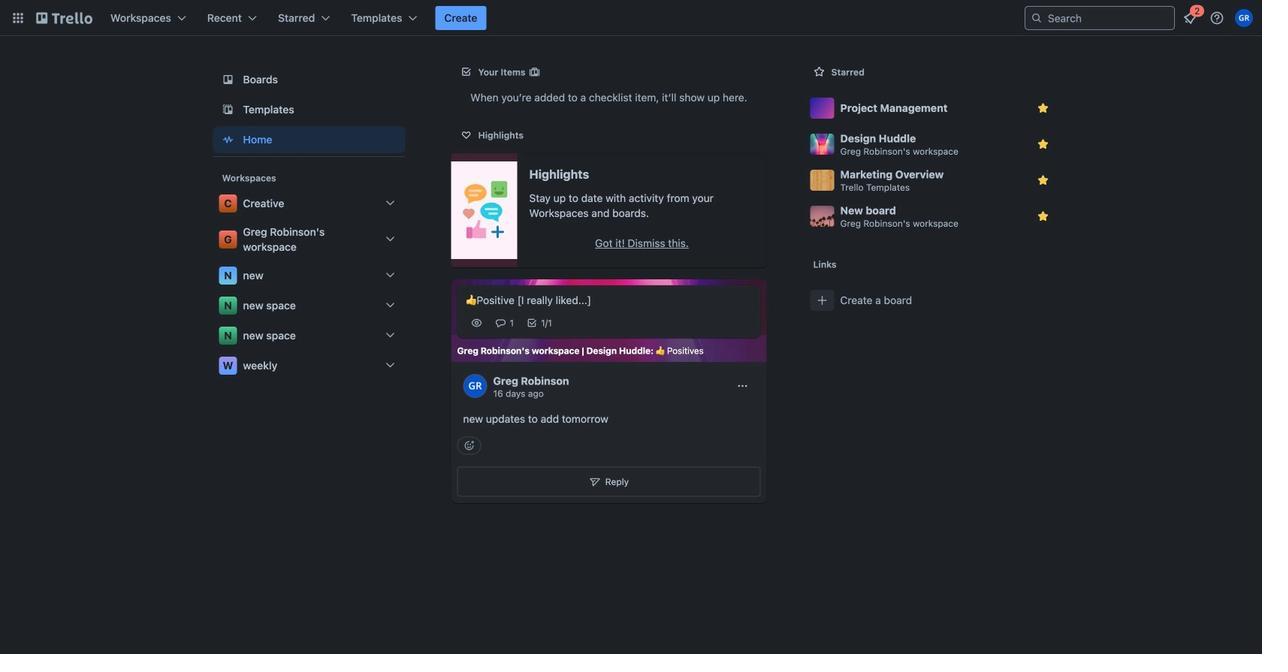 Task type: describe. For each thing, give the bounding box(es) containing it.
Search field
[[1043, 8, 1175, 29]]

click to star project management. it will show up at the top of your boards list. image
[[1036, 101, 1051, 116]]

click to star design huddle. it will show up at the top of your boards list. image
[[1036, 137, 1051, 152]]

click to star new board. it will show up at the top of your boards list. image
[[1036, 209, 1051, 224]]

add reaction image
[[457, 437, 481, 455]]

back to home image
[[36, 6, 92, 30]]

primary element
[[0, 0, 1263, 36]]

open information menu image
[[1210, 11, 1225, 26]]

click to star marketing overview. it will show up at the top of your boards list. image
[[1036, 173, 1051, 188]]



Task type: vqa. For each thing, say whether or not it's contained in the screenshot.
2 Notifications image at the top right of the page
yes



Task type: locate. For each thing, give the bounding box(es) containing it.
greg robinson (gregrobinson96) image
[[1235, 9, 1254, 27]]

2 notifications image
[[1181, 9, 1199, 27]]

board image
[[219, 71, 237, 89]]

template board image
[[219, 101, 237, 119]]

home image
[[219, 131, 237, 149]]

search image
[[1031, 12, 1043, 24]]



